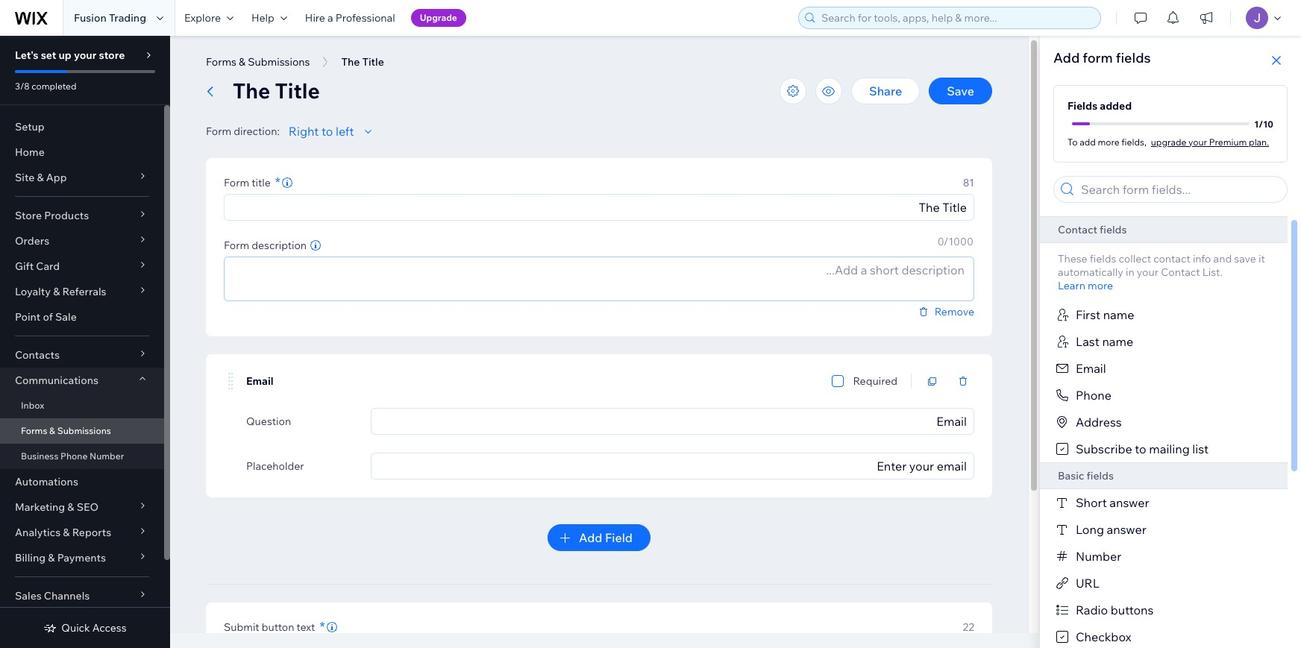 Task type: describe. For each thing, give the bounding box(es) containing it.
first
[[1076, 307, 1101, 322]]

form
[[1083, 49, 1113, 66]]

business phone number link
[[0, 444, 164, 469]]

hire
[[305, 11, 325, 25]]

submissions for forms & submissions button
[[248, 55, 310, 69]]

Add form title... field
[[229, 195, 969, 220]]

inbox link
[[0, 393, 164, 419]]

the title inside button
[[341, 55, 384, 69]]

subscribe to mailing list
[[1076, 442, 1209, 457]]

to add more fields, upgrade your premium plan.
[[1068, 136, 1269, 147]]

Type your question here... field
[[376, 409, 969, 434]]

sale
[[55, 310, 77, 324]]

number inside sidebar 'element'
[[90, 451, 124, 462]]

1 horizontal spatial number
[[1076, 549, 1122, 564]]

radio buttons
[[1076, 603, 1154, 618]]

field
[[605, 531, 633, 545]]

basic
[[1058, 469, 1085, 483]]

contacts
[[15, 348, 60, 362]]

0
[[938, 235, 944, 248]]

1 horizontal spatial *
[[320, 619, 325, 636]]

loyalty & referrals button
[[0, 279, 164, 304]]

button
[[262, 621, 294, 634]]

remove button
[[917, 305, 975, 319]]

1 vertical spatial title
[[275, 78, 320, 104]]

description
[[252, 239, 307, 252]]

the inside the title button
[[341, 55, 360, 69]]

subscribe
[[1076, 442, 1133, 457]]

81
[[963, 176, 975, 190]]

let's
[[15, 49, 38, 62]]

the title button
[[334, 51, 392, 73]]

add for add field
[[579, 531, 603, 545]]

answer for short answer
[[1110, 495, 1150, 510]]

your inside sidebar 'element'
[[74, 49, 96, 62]]

communications
[[15, 374, 99, 387]]

site
[[15, 171, 35, 184]]

direction:
[[234, 125, 280, 138]]

add for add form fields
[[1054, 49, 1080, 66]]

store products button
[[0, 203, 164, 228]]

seo
[[77, 501, 99, 514]]

add
[[1080, 136, 1096, 147]]

sales channels
[[15, 590, 90, 603]]

form for form direction:
[[206, 125, 231, 138]]

payments
[[57, 551, 106, 565]]

last name
[[1076, 334, 1134, 349]]

in
[[1126, 266, 1135, 279]]

store products
[[15, 209, 89, 222]]

list
[[1193, 442, 1209, 457]]

plan.
[[1249, 136, 1269, 147]]

forms & submissions for forms & submissions button
[[206, 55, 310, 69]]

10
[[1264, 118, 1274, 129]]

automations link
[[0, 469, 164, 495]]

quick access
[[61, 622, 127, 635]]

save
[[1235, 252, 1257, 266]]

0 horizontal spatial contact
[[1058, 223, 1098, 237]]

loyalty
[[15, 285, 51, 298]]

learn more link
[[1058, 279, 1114, 293]]

fusion trading
[[74, 11, 146, 25]]

added
[[1100, 99, 1132, 113]]

contact fields
[[1058, 223, 1127, 237]]

save button
[[929, 78, 992, 104]]

upgrade
[[420, 12, 457, 23]]

fields right form at right
[[1116, 49, 1151, 66]]

short
[[1076, 495, 1107, 510]]

basic fields
[[1058, 469, 1114, 483]]

1
[[1255, 118, 1259, 129]]

fusion
[[74, 11, 107, 25]]

orders
[[15, 234, 49, 248]]

reports
[[72, 526, 111, 540]]

store
[[99, 49, 125, 62]]

contacts button
[[0, 343, 164, 368]]

hire a professional
[[305, 11, 395, 25]]

marketing
[[15, 501, 65, 514]]

billing
[[15, 551, 46, 565]]

& for forms & submissions button
[[239, 55, 246, 69]]

help
[[251, 11, 274, 25]]

& for analytics & reports popup button at the left bottom of page
[[63, 526, 70, 540]]

analytics
[[15, 526, 61, 540]]

address
[[1076, 415, 1122, 430]]

let's set up your store
[[15, 49, 125, 62]]

these fields collect contact info and save it automatically in your contact list. learn more
[[1058, 252, 1265, 293]]

setup link
[[0, 114, 164, 140]]

card
[[36, 260, 60, 273]]

22
[[963, 621, 975, 634]]

trading
[[109, 11, 146, 25]]

to for right
[[322, 124, 333, 139]]

short answer
[[1076, 495, 1150, 510]]

professional
[[336, 11, 395, 25]]

Add placeholder text… field
[[376, 454, 969, 479]]

your inside 'these fields collect contact info and save it automatically in your contact list. learn more'
[[1137, 266, 1159, 279]]

submit button text *
[[224, 619, 325, 636]]

3/8
[[15, 81, 30, 92]]

to for subscribe
[[1135, 442, 1147, 457]]

products
[[44, 209, 89, 222]]

phone inside sidebar 'element'
[[61, 451, 88, 462]]

analytics & reports
[[15, 526, 111, 540]]

analytics & reports button
[[0, 520, 164, 545]]

collect
[[1119, 252, 1151, 266]]

question
[[246, 415, 291, 428]]

upgrade
[[1151, 136, 1187, 147]]

channels
[[44, 590, 90, 603]]

title inside button
[[362, 55, 384, 69]]



Task type: vqa. For each thing, say whether or not it's contained in the screenshot.
the set inside the the Sidebar element
no



Task type: locate. For each thing, give the bounding box(es) containing it.
email up question
[[246, 375, 274, 388]]

/
[[1259, 118, 1264, 129], [944, 235, 949, 248]]

form
[[206, 125, 231, 138], [224, 176, 249, 190], [224, 239, 249, 252]]

add inside button
[[579, 531, 603, 545]]

list.
[[1203, 266, 1223, 279]]

& left reports
[[63, 526, 70, 540]]

forms & submissions button
[[198, 51, 317, 73]]

submit
[[224, 621, 259, 634]]

* right title
[[275, 174, 281, 191]]

& inside popup button
[[53, 285, 60, 298]]

1 vertical spatial answer
[[1107, 522, 1147, 537]]

fields for these
[[1090, 252, 1117, 266]]

0 vertical spatial name
[[1103, 307, 1135, 322]]

contact up these
[[1058, 223, 1098, 237]]

point of sale link
[[0, 304, 164, 330]]

add left field
[[579, 531, 603, 545]]

it
[[1259, 252, 1265, 266]]

and
[[1214, 252, 1232, 266]]

& for "billing & payments" dropdown button in the bottom of the page
[[48, 551, 55, 565]]

1 horizontal spatial the title
[[341, 55, 384, 69]]

fields for contact
[[1100, 223, 1127, 237]]

phone down forms & submissions link
[[61, 451, 88, 462]]

submissions
[[248, 55, 310, 69], [57, 425, 111, 437]]

gift card button
[[0, 254, 164, 279]]

set
[[41, 49, 56, 62]]

up
[[59, 49, 72, 62]]

share button
[[851, 78, 920, 104]]

& inside popup button
[[63, 526, 70, 540]]

0 horizontal spatial your
[[74, 49, 96, 62]]

sales channels button
[[0, 584, 164, 609]]

1 horizontal spatial forms
[[206, 55, 237, 69]]

0 vertical spatial number
[[90, 451, 124, 462]]

forms & submissions link
[[0, 419, 164, 444]]

form title *
[[224, 174, 281, 191]]

1 vertical spatial number
[[1076, 549, 1122, 564]]

& down help 'button'
[[239, 55, 246, 69]]

title up "right"
[[275, 78, 320, 104]]

learn
[[1058, 279, 1086, 293]]

forms for forms & submissions button
[[206, 55, 237, 69]]

forms & submissions inside button
[[206, 55, 310, 69]]

answer up long answer in the right bottom of the page
[[1110, 495, 1150, 510]]

your right up
[[74, 49, 96, 62]]

0 horizontal spatial phone
[[61, 451, 88, 462]]

form left description
[[224, 239, 249, 252]]

0 vertical spatial forms
[[206, 55, 237, 69]]

& right site
[[37, 171, 44, 184]]

fields left in
[[1090, 252, 1117, 266]]

0 vertical spatial contact
[[1058, 223, 1098, 237]]

loyalty & referrals
[[15, 285, 106, 298]]

& for forms & submissions link
[[49, 425, 55, 437]]

0 horizontal spatial forms & submissions
[[21, 425, 111, 437]]

1 horizontal spatial email
[[1076, 361, 1106, 376]]

forms & submissions down help
[[206, 55, 310, 69]]

forms down inbox
[[21, 425, 47, 437]]

0 vertical spatial more
[[1098, 136, 1120, 147]]

&
[[239, 55, 246, 69], [37, 171, 44, 184], [53, 285, 60, 298], [49, 425, 55, 437], [67, 501, 74, 514], [63, 526, 70, 540], [48, 551, 55, 565]]

* right the text at bottom
[[320, 619, 325, 636]]

forms & submissions inside sidebar 'element'
[[21, 425, 111, 437]]

& up business
[[49, 425, 55, 437]]

1 vertical spatial *
[[320, 619, 325, 636]]

billing & payments
[[15, 551, 106, 565]]

share
[[869, 84, 902, 99]]

add field button
[[548, 525, 651, 551]]

url
[[1076, 576, 1100, 591]]

name for last name
[[1102, 334, 1134, 349]]

None checkbox
[[832, 372, 844, 390]]

phone
[[1076, 388, 1112, 403], [61, 451, 88, 462]]

0 horizontal spatial the title
[[233, 78, 320, 104]]

name down first name
[[1102, 334, 1134, 349]]

last
[[1076, 334, 1100, 349]]

placeholder
[[246, 460, 304, 473]]

& for site & app popup button on the left of the page
[[37, 171, 44, 184]]

0 horizontal spatial number
[[90, 451, 124, 462]]

1 horizontal spatial the
[[341, 55, 360, 69]]

0 vertical spatial to
[[322, 124, 333, 139]]

hire a professional link
[[296, 0, 404, 36]]

0 vertical spatial form
[[206, 125, 231, 138]]

first name
[[1076, 307, 1135, 322]]

phone up address
[[1076, 388, 1112, 403]]

fields
[[1116, 49, 1151, 66], [1100, 223, 1127, 237], [1090, 252, 1117, 266], [1087, 469, 1114, 483]]

0 vertical spatial forms & submissions
[[206, 55, 310, 69]]

the down forms & submissions button
[[233, 78, 270, 104]]

explore
[[184, 11, 221, 25]]

& inside dropdown button
[[67, 501, 74, 514]]

form for form description
[[224, 239, 249, 252]]

0 horizontal spatial to
[[322, 124, 333, 139]]

fields for basic
[[1087, 469, 1114, 483]]

name up last name
[[1103, 307, 1135, 322]]

1 vertical spatial more
[[1088, 279, 1114, 293]]

number
[[90, 451, 124, 462], [1076, 549, 1122, 564]]

0 horizontal spatial the
[[233, 78, 270, 104]]

number down long at the bottom of the page
[[1076, 549, 1122, 564]]

form for form title *
[[224, 176, 249, 190]]

1 horizontal spatial /
[[1259, 118, 1264, 129]]

right to left button
[[289, 122, 377, 140]]

add
[[1054, 49, 1080, 66], [579, 531, 603, 545]]

point of sale
[[15, 310, 77, 324]]

long
[[1076, 522, 1104, 537]]

& inside dropdown button
[[48, 551, 55, 565]]

form inside form title *
[[224, 176, 249, 190]]

quick access button
[[44, 622, 127, 635]]

help button
[[243, 0, 296, 36]]

0 vertical spatial add
[[1054, 49, 1080, 66]]

0 vertical spatial phone
[[1076, 388, 1112, 403]]

required
[[853, 375, 898, 388]]

2 horizontal spatial your
[[1189, 136, 1207, 147]]

Search for tools, apps, help & more... field
[[817, 7, 1096, 28]]

save
[[947, 84, 975, 99]]

1 horizontal spatial phone
[[1076, 388, 1112, 403]]

info
[[1193, 252, 1211, 266]]

title down professional
[[362, 55, 384, 69]]

mailing
[[1149, 442, 1190, 457]]

1 horizontal spatial forms & submissions
[[206, 55, 310, 69]]

gift card
[[15, 260, 60, 273]]

more right learn
[[1088, 279, 1114, 293]]

1 vertical spatial forms
[[21, 425, 47, 437]]

text
[[297, 621, 315, 634]]

forms inside sidebar 'element'
[[21, 425, 47, 437]]

1 vertical spatial to
[[1135, 442, 1147, 457]]

forms
[[206, 55, 237, 69], [21, 425, 47, 437]]

communications button
[[0, 368, 164, 393]]

email down last
[[1076, 361, 1106, 376]]

1 vertical spatial forms & submissions
[[21, 425, 111, 437]]

fields up collect
[[1100, 223, 1127, 237]]

long answer
[[1076, 522, 1147, 537]]

more
[[1098, 136, 1120, 147], [1088, 279, 1114, 293]]

referrals
[[62, 285, 106, 298]]

submissions down help 'button'
[[248, 55, 310, 69]]

of
[[43, 310, 53, 324]]

sidebar element
[[0, 36, 170, 648]]

0 horizontal spatial forms
[[21, 425, 47, 437]]

1 horizontal spatial submissions
[[248, 55, 310, 69]]

1 horizontal spatial title
[[362, 55, 384, 69]]

fields down subscribe
[[1087, 469, 1114, 483]]

2 vertical spatial form
[[224, 239, 249, 252]]

left
[[336, 124, 354, 139]]

0 vertical spatial submissions
[[248, 55, 310, 69]]

& inside button
[[239, 55, 246, 69]]

& right billing
[[48, 551, 55, 565]]

forms down explore
[[206, 55, 237, 69]]

number down forms & submissions link
[[90, 451, 124, 462]]

form left direction: at the top
[[206, 125, 231, 138]]

& inside popup button
[[37, 171, 44, 184]]

0 vertical spatial the
[[341, 55, 360, 69]]

& left seo
[[67, 501, 74, 514]]

contact left list.
[[1161, 266, 1200, 279]]

1 horizontal spatial to
[[1135, 442, 1147, 457]]

1 vertical spatial form
[[224, 176, 249, 190]]

to
[[1068, 136, 1078, 147]]

forms & submissions up business phone number
[[21, 425, 111, 437]]

0 horizontal spatial submissions
[[57, 425, 111, 437]]

0 vertical spatial *
[[275, 174, 281, 191]]

1 vertical spatial the
[[233, 78, 270, 104]]

a
[[328, 11, 333, 25]]

& for marketing & seo dropdown button
[[67, 501, 74, 514]]

more inside 'these fields collect contact info and save it automatically in your contact list. learn more'
[[1088, 279, 1114, 293]]

& right loyalty
[[53, 285, 60, 298]]

1 vertical spatial /
[[944, 235, 949, 248]]

point
[[15, 310, 41, 324]]

0 vertical spatial /
[[1259, 118, 1264, 129]]

buttons
[[1111, 603, 1154, 618]]

/ up "remove" button
[[944, 235, 949, 248]]

/ for 0
[[944, 235, 949, 248]]

add form fields
[[1054, 49, 1151, 66]]

0 horizontal spatial /
[[944, 235, 949, 248]]

answer down short answer
[[1107, 522, 1147, 537]]

forms for forms & submissions link
[[21, 425, 47, 437]]

submissions for forms & submissions link
[[57, 425, 111, 437]]

1 vertical spatial contact
[[1161, 266, 1200, 279]]

0 vertical spatial the title
[[341, 55, 384, 69]]

1 vertical spatial phone
[[61, 451, 88, 462]]

0 horizontal spatial email
[[246, 375, 274, 388]]

1 horizontal spatial your
[[1137, 266, 1159, 279]]

the title down professional
[[341, 55, 384, 69]]

Search form fields... field
[[1077, 177, 1283, 202]]

contact inside 'these fields collect contact info and save it automatically in your contact list. learn more'
[[1161, 266, 1200, 279]]

0 vertical spatial title
[[362, 55, 384, 69]]

site & app
[[15, 171, 67, 184]]

1 vertical spatial add
[[579, 531, 603, 545]]

fields inside 'these fields collect contact info and save it automatically in your contact list. learn more'
[[1090, 252, 1117, 266]]

fields added
[[1068, 99, 1132, 113]]

1 horizontal spatial contact
[[1161, 266, 1200, 279]]

1 vertical spatial your
[[1189, 136, 1207, 147]]

orders button
[[0, 228, 164, 254]]

/ up 'plan.'
[[1259, 118, 1264, 129]]

Add a short description... text field
[[225, 257, 974, 301]]

1 vertical spatial the title
[[233, 78, 320, 104]]

submissions inside button
[[248, 55, 310, 69]]

add left form at right
[[1054, 49, 1080, 66]]

to left mailing
[[1135, 442, 1147, 457]]

more right the add
[[1098, 136, 1120, 147]]

form left title
[[224, 176, 249, 190]]

the title
[[341, 55, 384, 69], [233, 78, 320, 104]]

sales
[[15, 590, 42, 603]]

name for first name
[[1103, 307, 1135, 322]]

0 horizontal spatial add
[[579, 531, 603, 545]]

home
[[15, 146, 45, 159]]

forms inside button
[[206, 55, 237, 69]]

1 horizontal spatial add
[[1054, 49, 1080, 66]]

0 vertical spatial answer
[[1110, 495, 1150, 510]]

store
[[15, 209, 42, 222]]

0 horizontal spatial *
[[275, 174, 281, 191]]

1 vertical spatial submissions
[[57, 425, 111, 437]]

site & app button
[[0, 165, 164, 190]]

your right upgrade
[[1189, 136, 1207, 147]]

the title down forms & submissions button
[[233, 78, 320, 104]]

0 horizontal spatial title
[[275, 78, 320, 104]]

submissions down inbox link in the left of the page
[[57, 425, 111, 437]]

these
[[1058, 252, 1088, 266]]

automations
[[15, 475, 78, 489]]

billing & payments button
[[0, 545, 164, 571]]

name
[[1103, 307, 1135, 322], [1102, 334, 1134, 349]]

2 vertical spatial your
[[1137, 266, 1159, 279]]

the down hire a professional
[[341, 55, 360, 69]]

forms & submissions for forms & submissions link
[[21, 425, 111, 437]]

answer
[[1110, 495, 1150, 510], [1107, 522, 1147, 537]]

to left left
[[322, 124, 333, 139]]

submissions inside sidebar 'element'
[[57, 425, 111, 437]]

/ for 1
[[1259, 118, 1264, 129]]

your right in
[[1137, 266, 1159, 279]]

1 / 10
[[1255, 118, 1274, 129]]

& for loyalty & referrals popup button on the left top of page
[[53, 285, 60, 298]]

upgrade your premium plan. button
[[1151, 135, 1269, 148]]

0 vertical spatial your
[[74, 49, 96, 62]]

to inside button
[[322, 124, 333, 139]]

contact
[[1154, 252, 1191, 266]]

answer for long answer
[[1107, 522, 1147, 537]]

1 vertical spatial name
[[1102, 334, 1134, 349]]



